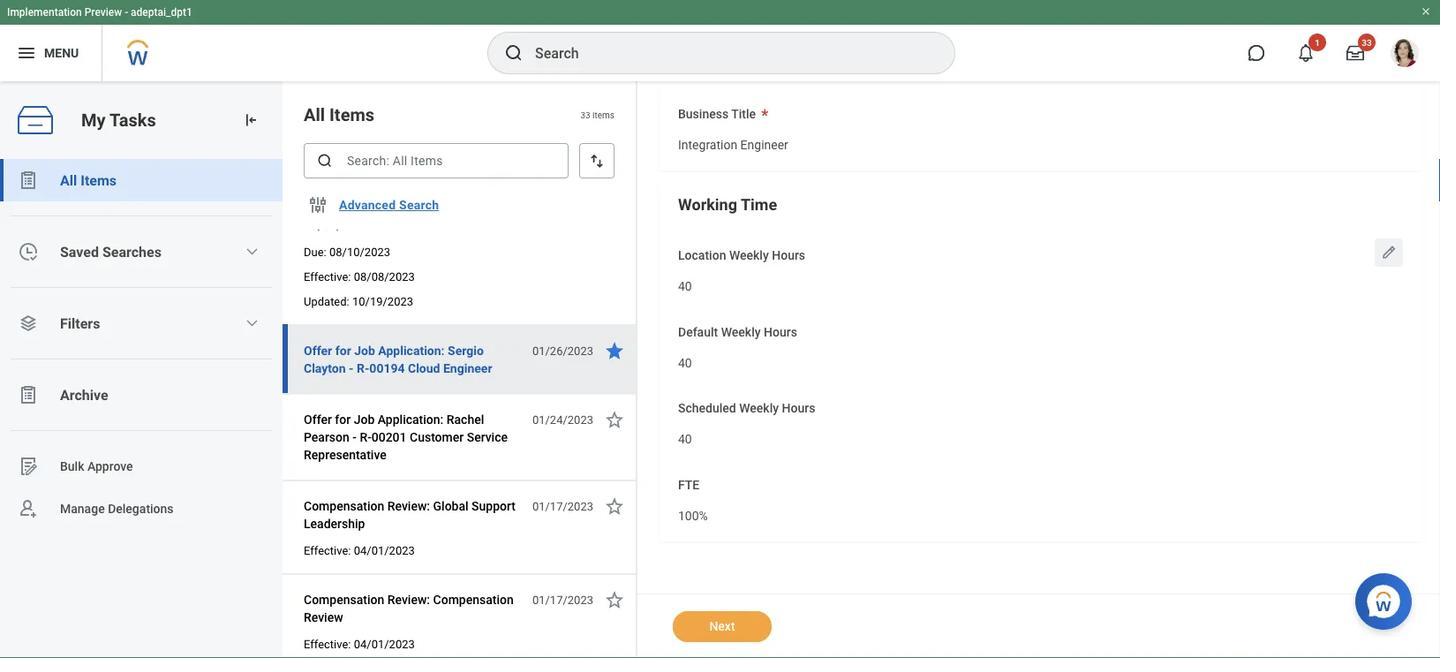 Task type: describe. For each thing, give the bounding box(es) containing it.
3 star image from the top
[[604, 496, 625, 517]]

hours for scheduled weekly hours
[[782, 401, 816, 416]]

implementation preview -   adeptai_dpt1
[[7, 6, 192, 19]]

33 for 33 items
[[581, 109, 591, 120]]

filters
[[60, 315, 100, 332]]

default
[[678, 325, 718, 339]]

advanced search button
[[332, 187, 446, 223]]

working time element
[[659, 180, 1423, 542]]

00194
[[370, 361, 405, 375]]

jung
[[494, 182, 521, 197]]

pearson
[[304, 430, 350, 444]]

40 for default weekly hours
[[678, 356, 692, 370]]

offer for offer for job application: rachel pearson ‎- r-00201 customer service representative
[[304, 412, 332, 427]]

searches
[[102, 243, 162, 260]]

hours for default weekly hours
[[764, 325, 798, 339]]

00201
[[372, 430, 407, 444]]

compensation review: compensation review button
[[304, 589, 523, 628]]

integration
[[678, 137, 738, 152]]

support
[[472, 499, 516, 513]]

location weekly hours
[[678, 248, 806, 263]]

40 text field for location weekly hours
[[678, 269, 692, 299]]

job for 00194
[[354, 343, 375, 358]]

scheduled weekly hours element
[[678, 420, 692, 453]]

2 star image from the top
[[604, 409, 625, 430]]

profile logan mcneil image
[[1391, 39, 1420, 71]]

1 vertical spatial 08/08/2023
[[354, 270, 415, 283]]

for for clayton
[[335, 343, 351, 358]]

01/24/2023
[[533, 413, 594, 426]]

fte
[[678, 478, 700, 492]]

offer for job application: rachel pearson ‎- r-00201 customer service representative button
[[304, 409, 523, 466]]

bulk approve
[[60, 459, 133, 474]]

location
[[678, 248, 727, 263]]

40 text field for default weekly hours
[[678, 345, 692, 376]]

effective: 08/08/2023
[[304, 270, 415, 283]]

01/26/2023
[[533, 344, 594, 357]]

representative
[[304, 447, 387, 462]]

menu button
[[0, 25, 102, 81]]

default weekly hours
[[678, 325, 798, 339]]

close environment banner image
[[1421, 6, 1432, 17]]

my
[[81, 110, 106, 130]]

scheduled weekly hours
[[678, 401, 816, 416]]

08/08/2023 inside review employee contracts: lena jung - apprentice office management on 08/08/2023
[[304, 218, 370, 232]]

notifications large image
[[1298, 44, 1315, 62]]

apprentice
[[311, 200, 371, 215]]

01/17/2023 for compensation review: global support leadership
[[533, 500, 594, 513]]

lena
[[464, 182, 491, 197]]

edit image
[[1381, 244, 1399, 262]]

all items inside item list "element"
[[304, 104, 375, 125]]

review: for global
[[388, 499, 430, 513]]

weekly for location
[[730, 248, 769, 263]]

weekly for scheduled
[[740, 401, 779, 416]]

all items button
[[0, 159, 283, 201]]

100% text field
[[678, 498, 708, 528]]

offer for job application: sergio clayton ‎- r-00194 cloud engineer button
[[304, 340, 523, 379]]

updated: 10/19/2023
[[304, 295, 414, 308]]

time
[[741, 196, 778, 214]]

saved searches
[[60, 243, 162, 260]]

bulk approve link
[[0, 445, 283, 488]]

weekly for default
[[722, 325, 761, 339]]

engineer inside text box
[[741, 137, 789, 152]]

review inside review employee contracts: lena jung - apprentice office management on 08/08/2023
[[304, 182, 343, 197]]

default weekly hours element
[[678, 344, 692, 376]]

compensation review: global support leadership
[[304, 499, 516, 531]]

- inside menu banner
[[125, 6, 128, 19]]

clipboard image for archive
[[18, 384, 39, 406]]

‎- for clayton
[[349, 361, 354, 375]]

business title element
[[678, 126, 789, 158]]

manage delegations link
[[0, 488, 283, 530]]

chevron down image
[[245, 316, 259, 330]]

offer for job application: rachel pearson ‎- r-00201 customer service representative
[[304, 412, 508, 462]]

employee
[[346, 182, 400, 197]]

compensation for compensation review: global support leadership
[[304, 499, 385, 513]]

menu
[[44, 46, 79, 60]]

next
[[710, 619, 736, 634]]

business title
[[678, 107, 756, 121]]

archive
[[60, 387, 108, 403]]

all inside item list "element"
[[304, 104, 325, 125]]

compensation review: global support leadership button
[[304, 496, 523, 534]]

cloud
[[408, 361, 440, 375]]

chevron down image
[[245, 245, 259, 259]]

on
[[487, 200, 501, 215]]

service
[[467, 430, 508, 444]]

fte element
[[678, 497, 708, 529]]

working
[[678, 196, 738, 214]]

application: for cloud
[[378, 343, 445, 358]]

40 for scheduled weekly hours
[[678, 432, 692, 446]]

4 star image from the top
[[604, 589, 625, 610]]

title
[[732, 107, 756, 121]]

next button
[[673, 611, 772, 642]]

1 horizontal spatial search image
[[504, 42, 525, 64]]

items
[[593, 109, 615, 120]]

transformation import image
[[242, 111, 260, 129]]

clock check image
[[18, 241, 39, 262]]



Task type: vqa. For each thing, say whether or not it's contained in the screenshot.
the bottommost 08/08/2023
yes



Task type: locate. For each thing, give the bounding box(es) containing it.
1 vertical spatial effective:
[[304, 544, 351, 557]]

archive button
[[0, 374, 283, 416]]

1 clipboard image from the top
[[18, 170, 39, 191]]

preview
[[85, 6, 122, 19]]

for up clayton
[[335, 343, 351, 358]]

-
[[125, 6, 128, 19], [304, 200, 308, 215]]

weekly right location
[[730, 248, 769, 263]]

33 left profile logan mcneil 'icon' at the top of page
[[1363, 37, 1373, 48]]

04/01/2023
[[354, 544, 415, 557], [354, 637, 415, 651]]

33
[[1363, 37, 1373, 48], [581, 109, 591, 120]]

1 01/17/2023 from the top
[[533, 500, 594, 513]]

40 text field for scheduled weekly hours
[[678, 421, 692, 452]]

job
[[354, 343, 375, 358], [354, 412, 375, 427]]

items inside item list "element"
[[330, 104, 375, 125]]

‎- up representative
[[353, 430, 357, 444]]

08/08/2023
[[304, 218, 370, 232], [354, 270, 415, 283]]

clipboard image
[[18, 170, 39, 191], [18, 384, 39, 406]]

advanced search
[[339, 198, 439, 212]]

delegations
[[108, 501, 174, 516]]

0 vertical spatial engineer
[[741, 137, 789, 152]]

1 vertical spatial items
[[81, 172, 117, 189]]

1 effective: from the top
[[304, 270, 351, 283]]

all items down my
[[60, 172, 117, 189]]

‎- right clayton
[[349, 361, 354, 375]]

compensation review: compensation review
[[304, 592, 514, 625]]

compensation for compensation review: compensation review
[[304, 592, 385, 607]]

0 horizontal spatial items
[[81, 172, 117, 189]]

effective:
[[304, 270, 351, 283], [304, 544, 351, 557], [304, 637, 351, 651]]

sergio
[[448, 343, 484, 358]]

0 vertical spatial for
[[335, 343, 351, 358]]

- left apprentice
[[304, 200, 308, 215]]

1 offer from the top
[[304, 343, 332, 358]]

04/01/2023 for global
[[354, 544, 415, 557]]

filters button
[[0, 302, 283, 345]]

leadership
[[304, 516, 365, 531]]

40 down location
[[678, 279, 692, 294]]

advanced
[[339, 198, 396, 212]]

for inside offer for job application: rachel pearson ‎- r-00201 customer service representative
[[335, 412, 351, 427]]

1 review: from the top
[[388, 499, 430, 513]]

0 vertical spatial all
[[304, 104, 325, 125]]

1 horizontal spatial -
[[304, 200, 308, 215]]

configure image
[[307, 194, 329, 216]]

1
[[1316, 37, 1321, 48]]

review: for compensation
[[388, 592, 430, 607]]

1 horizontal spatial all items
[[304, 104, 375, 125]]

effective: for compensation review: compensation review
[[304, 637, 351, 651]]

integration engineer
[[678, 137, 789, 152]]

tasks
[[110, 110, 156, 130]]

0 vertical spatial all items
[[304, 104, 375, 125]]

effective: 04/01/2023 for compensation review: compensation review
[[304, 637, 415, 651]]

33 inside button
[[1363, 37, 1373, 48]]

2 01/17/2023 from the top
[[533, 593, 594, 606]]

33 items
[[581, 109, 615, 120]]

r- right clayton
[[357, 361, 370, 375]]

items inside button
[[81, 172, 117, 189]]

due: 08/10/2023
[[304, 245, 391, 258]]

my tasks element
[[0, 81, 283, 658]]

business
[[678, 107, 729, 121]]

review: inside compensation review: global support leadership
[[388, 499, 430, 513]]

offer
[[304, 343, 332, 358], [304, 412, 332, 427]]

2 vertical spatial hours
[[782, 401, 816, 416]]

2 40 from the top
[[678, 356, 692, 370]]

0 vertical spatial ‎-
[[349, 361, 354, 375]]

effective: 04/01/2023 down the leadership
[[304, 544, 415, 557]]

0 horizontal spatial all items
[[60, 172, 117, 189]]

0 vertical spatial r-
[[357, 361, 370, 375]]

clipboard image for all items
[[18, 170, 39, 191]]

all items inside button
[[60, 172, 117, 189]]

1 vertical spatial application:
[[378, 412, 444, 427]]

offer for job application: sergio clayton ‎- r-00194 cloud engineer
[[304, 343, 493, 375]]

0 vertical spatial offer
[[304, 343, 332, 358]]

0 vertical spatial items
[[330, 104, 375, 125]]

menu banner
[[0, 0, 1441, 81]]

1 horizontal spatial all
[[304, 104, 325, 125]]

1 vertical spatial 01/17/2023
[[533, 593, 594, 606]]

effective: 04/01/2023 for compensation review: global support leadership
[[304, 544, 415, 557]]

all
[[304, 104, 325, 125], [60, 172, 77, 189]]

04/01/2023 for compensation
[[354, 637, 415, 651]]

clipboard image up clock check image
[[18, 170, 39, 191]]

33 for 33
[[1363, 37, 1373, 48]]

40 text field down location
[[678, 269, 692, 299]]

2 review from the top
[[304, 610, 343, 625]]

1 vertical spatial all
[[60, 172, 77, 189]]

all items
[[304, 104, 375, 125], [60, 172, 117, 189]]

0 vertical spatial 04/01/2023
[[354, 544, 415, 557]]

application:
[[378, 343, 445, 358], [378, 412, 444, 427]]

0 horizontal spatial -
[[125, 6, 128, 19]]

1 vertical spatial ‎-
[[353, 430, 357, 444]]

items down my
[[81, 172, 117, 189]]

hours
[[772, 248, 806, 263], [764, 325, 798, 339], [782, 401, 816, 416]]

r- inside offer for job application: sergio clayton ‎- r-00194 cloud engineer
[[357, 361, 370, 375]]

‎- inside offer for job application: rachel pearson ‎- r-00201 customer service representative
[[353, 430, 357, 444]]

engineer
[[741, 137, 789, 152], [443, 361, 493, 375]]

40
[[678, 279, 692, 294], [678, 356, 692, 370], [678, 432, 692, 446]]

rachel
[[447, 412, 484, 427]]

for inside offer for job application: sergio clayton ‎- r-00194 cloud engineer
[[335, 343, 351, 358]]

r- for 00201
[[360, 430, 372, 444]]

weekly right default
[[722, 325, 761, 339]]

offer inside offer for job application: sergio clayton ‎- r-00194 cloud engineer
[[304, 343, 332, 358]]

Search: All Items text field
[[304, 143, 569, 178]]

0 vertical spatial 33
[[1363, 37, 1373, 48]]

bulk
[[60, 459, 84, 474]]

contracts:
[[403, 182, 461, 197]]

1 vertical spatial 33
[[581, 109, 591, 120]]

1 vertical spatial r-
[[360, 430, 372, 444]]

for up pearson
[[335, 412, 351, 427]]

1 vertical spatial search image
[[316, 152, 334, 170]]

effective: 04/01/2023 down compensation review: compensation review
[[304, 637, 415, 651]]

1 horizontal spatial engineer
[[741, 137, 789, 152]]

08/10/2023
[[329, 245, 391, 258]]

implementation
[[7, 6, 82, 19]]

review: down compensation review: global support leadership button
[[388, 592, 430, 607]]

offer for offer for job application: sergio clayton ‎- r-00194 cloud engineer
[[304, 343, 332, 358]]

1 for from the top
[[335, 343, 351, 358]]

‎- inside offer for job application: sergio clayton ‎- r-00194 cloud engineer
[[349, 361, 354, 375]]

review: left global
[[388, 499, 430, 513]]

40 text field
[[678, 269, 692, 299], [678, 345, 692, 376], [678, 421, 692, 452]]

all items up employee
[[304, 104, 375, 125]]

r- up representative
[[360, 430, 372, 444]]

effective: 04/01/2023
[[304, 544, 415, 557], [304, 637, 415, 651]]

2 offer from the top
[[304, 412, 332, 427]]

hours for location weekly hours
[[772, 248, 806, 263]]

all right transformation import image
[[304, 104, 325, 125]]

0 horizontal spatial engineer
[[443, 361, 493, 375]]

items up employee
[[330, 104, 375, 125]]

0 vertical spatial review
[[304, 182, 343, 197]]

1 vertical spatial effective: 04/01/2023
[[304, 637, 415, 651]]

job inside offer for job application: rachel pearson ‎- r-00201 customer service representative
[[354, 412, 375, 427]]

job up 00201
[[354, 412, 375, 427]]

04/01/2023 down compensation review: global support leadership
[[354, 544, 415, 557]]

33 button
[[1337, 34, 1376, 72]]

2 effective: 04/01/2023 from the top
[[304, 637, 415, 651]]

Search Workday  search field
[[535, 34, 919, 72]]

management
[[410, 200, 484, 215]]

working time
[[678, 196, 778, 214]]

application: up 00201
[[378, 412, 444, 427]]

2 vertical spatial effective:
[[304, 637, 351, 651]]

2 40 text field from the top
[[678, 345, 692, 376]]

01/17/2023
[[533, 500, 594, 513], [533, 593, 594, 606]]

0 horizontal spatial all
[[60, 172, 77, 189]]

33 left items
[[581, 109, 591, 120]]

saved
[[60, 243, 99, 260]]

1 vertical spatial weekly
[[722, 325, 761, 339]]

1 04/01/2023 from the top
[[354, 544, 415, 557]]

1 vertical spatial 40 text field
[[678, 345, 692, 376]]

1 effective: 04/01/2023 from the top
[[304, 544, 415, 557]]

01/17/2023 for compensation review: compensation review
[[533, 593, 594, 606]]

review: inside compensation review: compensation review
[[388, 592, 430, 607]]

1 vertical spatial -
[[304, 200, 308, 215]]

1 vertical spatial clipboard image
[[18, 384, 39, 406]]

0 horizontal spatial search image
[[316, 152, 334, 170]]

1 vertical spatial hours
[[764, 325, 798, 339]]

0 vertical spatial search image
[[504, 42, 525, 64]]

1 horizontal spatial items
[[330, 104, 375, 125]]

engineer down title
[[741, 137, 789, 152]]

offer up clayton
[[304, 343, 332, 358]]

40 for location weekly hours
[[678, 279, 692, 294]]

2 review: from the top
[[388, 592, 430, 607]]

justify image
[[16, 42, 37, 64]]

for for pearson
[[335, 412, 351, 427]]

r- inside offer for job application: rachel pearson ‎- r-00201 customer service representative
[[360, 430, 372, 444]]

0 vertical spatial hours
[[772, 248, 806, 263]]

1 vertical spatial engineer
[[443, 361, 493, 375]]

application: inside offer for job application: sergio clayton ‎- r-00194 cloud engineer
[[378, 343, 445, 358]]

review employee contracts: lena jung - apprentice office management on 08/08/2023
[[304, 182, 521, 232]]

engineer inside offer for job application: sergio clayton ‎- r-00194 cloud engineer
[[443, 361, 493, 375]]

job inside offer for job application: sergio clayton ‎- r-00194 cloud engineer
[[354, 343, 375, 358]]

adeptai_dpt1
[[131, 6, 192, 19]]

all inside button
[[60, 172, 77, 189]]

clipboard image left archive
[[18, 384, 39, 406]]

1 vertical spatial 40
[[678, 356, 692, 370]]

40 down default
[[678, 356, 692, 370]]

‎-
[[349, 361, 354, 375], [353, 430, 357, 444]]

1 vertical spatial review
[[304, 610, 343, 625]]

star image
[[604, 340, 625, 361], [604, 409, 625, 430], [604, 496, 625, 517], [604, 589, 625, 610]]

updated:
[[304, 295, 350, 308]]

saved searches button
[[0, 231, 283, 273]]

all up saved
[[60, 172, 77, 189]]

1 40 from the top
[[678, 279, 692, 294]]

application: up cloud
[[378, 343, 445, 358]]

job up '00194'
[[354, 343, 375, 358]]

manage delegations
[[60, 501, 174, 516]]

0 vertical spatial application:
[[378, 343, 445, 358]]

application: for customer
[[378, 412, 444, 427]]

- right preview
[[125, 6, 128, 19]]

- inside review employee contracts: lena jung - apprentice office management on 08/08/2023
[[304, 200, 308, 215]]

clipboard image inside all items button
[[18, 170, 39, 191]]

2 vertical spatial 40 text field
[[678, 421, 692, 452]]

inbox large image
[[1347, 44, 1365, 62]]

job for 00201
[[354, 412, 375, 427]]

1 40 text field from the top
[[678, 269, 692, 299]]

customer
[[410, 430, 464, 444]]

sort image
[[588, 152, 606, 170]]

04/01/2023 down compensation review: compensation review
[[354, 637, 415, 651]]

review inside compensation review: compensation review
[[304, 610, 343, 625]]

compensation inside compensation review: global support leadership
[[304, 499, 385, 513]]

approve
[[87, 459, 133, 474]]

2 for from the top
[[335, 412, 351, 427]]

1 vertical spatial for
[[335, 412, 351, 427]]

search image
[[504, 42, 525, 64], [316, 152, 334, 170]]

for
[[335, 343, 351, 358], [335, 412, 351, 427]]

0 vertical spatial weekly
[[730, 248, 769, 263]]

2 vertical spatial 40
[[678, 432, 692, 446]]

clayton
[[304, 361, 346, 375]]

list containing all items
[[0, 159, 283, 530]]

2 vertical spatial weekly
[[740, 401, 779, 416]]

user plus image
[[18, 498, 39, 519]]

0 vertical spatial clipboard image
[[18, 170, 39, 191]]

3 40 from the top
[[678, 432, 692, 446]]

40 text field down scheduled
[[678, 421, 692, 452]]

item list element
[[283, 81, 638, 658]]

3 40 text field from the top
[[678, 421, 692, 452]]

search
[[399, 198, 439, 212]]

review
[[304, 182, 343, 197], [304, 610, 343, 625]]

list
[[0, 159, 283, 530]]

Integration Engineer text field
[[678, 127, 789, 157]]

1 vertical spatial job
[[354, 412, 375, 427]]

08/08/2023 down apprentice
[[304, 218, 370, 232]]

1 vertical spatial review:
[[388, 592, 430, 607]]

rename image
[[18, 456, 39, 477]]

0 vertical spatial -
[[125, 6, 128, 19]]

33 inside item list "element"
[[581, 109, 591, 120]]

global
[[433, 499, 469, 513]]

perspective image
[[18, 313, 39, 334]]

items
[[330, 104, 375, 125], [81, 172, 117, 189]]

weekly right scheduled
[[740, 401, 779, 416]]

0 vertical spatial review:
[[388, 499, 430, 513]]

manage
[[60, 501, 105, 516]]

application: inside offer for job application: rachel pearson ‎- r-00201 customer service representative
[[378, 412, 444, 427]]

100%
[[678, 508, 708, 523]]

due:
[[304, 245, 327, 258]]

0 vertical spatial effective:
[[304, 270, 351, 283]]

engineer down 'sergio'
[[443, 361, 493, 375]]

offer inside offer for job application: rachel pearson ‎- r-00201 customer service representative
[[304, 412, 332, 427]]

0 vertical spatial 08/08/2023
[[304, 218, 370, 232]]

1 vertical spatial offer
[[304, 412, 332, 427]]

scheduled
[[678, 401, 737, 416]]

0 horizontal spatial 33
[[581, 109, 591, 120]]

0 vertical spatial 01/17/2023
[[533, 500, 594, 513]]

2 04/01/2023 from the top
[[354, 637, 415, 651]]

2 effective: from the top
[[304, 544, 351, 557]]

08/08/2023 up 10/19/2023
[[354, 270, 415, 283]]

0 vertical spatial 40
[[678, 279, 692, 294]]

0 vertical spatial job
[[354, 343, 375, 358]]

1 star image from the top
[[604, 340, 625, 361]]

0 vertical spatial 40 text field
[[678, 269, 692, 299]]

1 horizontal spatial 33
[[1363, 37, 1373, 48]]

effective: for compensation review: global support leadership
[[304, 544, 351, 557]]

r- for 00194
[[357, 361, 370, 375]]

‎- for pearson
[[353, 430, 357, 444]]

40 down scheduled
[[678, 432, 692, 446]]

40 text field down default
[[678, 345, 692, 376]]

office
[[374, 200, 407, 215]]

1 vertical spatial all items
[[60, 172, 117, 189]]

2 clipboard image from the top
[[18, 384, 39, 406]]

location weekly hours element
[[678, 268, 692, 300]]

clipboard image inside archive button
[[18, 384, 39, 406]]

1 review from the top
[[304, 182, 343, 197]]

1 button
[[1287, 34, 1327, 72]]

my tasks
[[81, 110, 156, 130]]

3 effective: from the top
[[304, 637, 351, 651]]

review employee contracts: lena jung - apprentice office management on 08/08/2023 button
[[304, 179, 523, 236]]

1 vertical spatial 04/01/2023
[[354, 637, 415, 651]]

10/19/2023
[[352, 295, 414, 308]]

0 vertical spatial effective: 04/01/2023
[[304, 544, 415, 557]]

offer up pearson
[[304, 412, 332, 427]]



